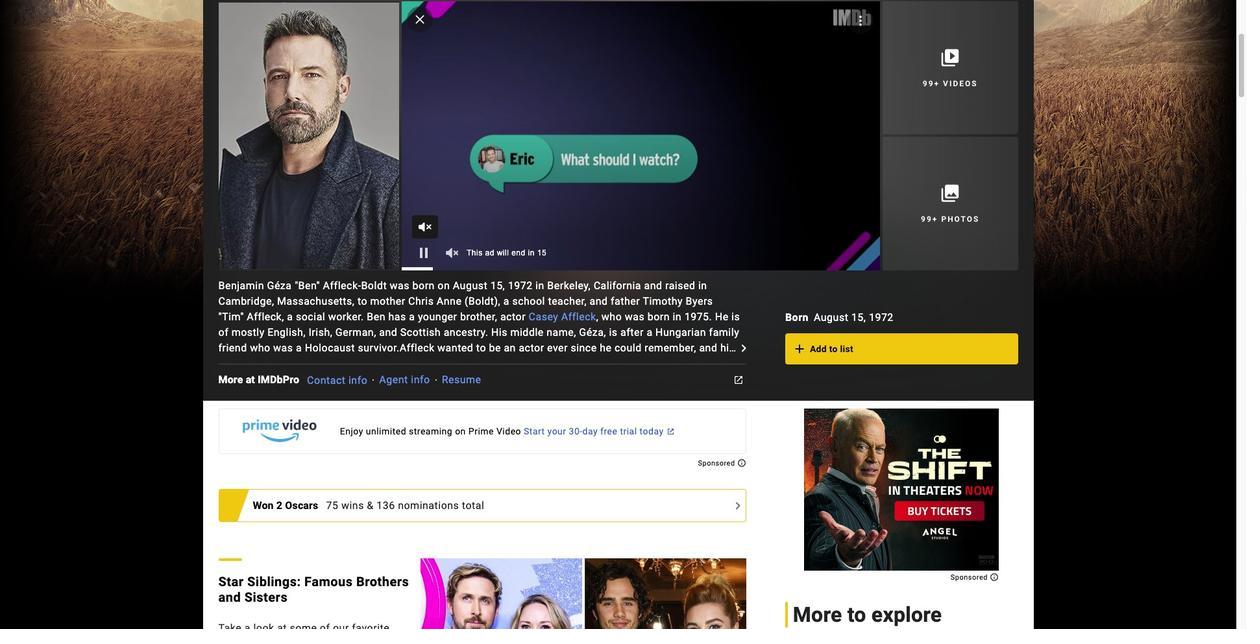 Task type: vqa. For each thing, say whether or not it's contained in the screenshot.
Courteney Cox image The Arrow image
no



Task type: describe. For each thing, give the bounding box(es) containing it.
could inside affleck wanted to be an actor ever since he could remember, and his first acting experience was for a burger king commercial, when he was on the pbs mini-series, . it was also at that age when ben met his lifelong friend and fellow actor, . they played little league together and took drama classes together. ben's teen years consisted of mainly tv movies and small television appearances including
[[615, 342, 642, 354]]

99+ for 99+ videos
[[923, 79, 940, 88]]

he inside , who was born in 1975. he is of mostly english, irish, german, and scottish ancestry. his middle name, géza, is after a hungarian family friend who was a holocaust survivor.
[[715, 311, 729, 323]]

1997,
[[505, 591, 532, 604]]

matt inside , they gave it to their agent, , who showed it to a few hollywood studios, finally being accepted by castle rock. it was great news for the two, but castle rock wasn't willing to give ben and matt the control over the project they were hoping for. it was friend
[[533, 560, 556, 572]]

living
[[438, 482, 464, 494]]

film inside which were great for ben's career, receiving renowned appreciation for his works at the sundance film festival. but the success he was having in independent films didn't last much longer and things got a little shaky for ben. he was living in an apartment with his brother casey and friend matt, getting tired of being turned down for the big roles in films and being given the forgettable supporting ones. since matt was having the same trouble, they decided to write their own script, where they could call all the shots. so, after finishing the script for
[[301, 467, 320, 479]]

making
[[218, 607, 255, 619]]

together
[[381, 389, 422, 401]]

dismiss player image
[[412, 12, 428, 27]]

was up the won
[[661, 591, 681, 604]]

the right all
[[233, 529, 249, 541]]

all
[[218, 529, 230, 541]]

ben's inside affleck wanted to be an actor ever since he could remember, and his first acting experience was for a burger king commercial, when he was on the pbs mini-series, . it was also at that age when ben met his lifelong friend and fellow actor, . they played little league together and took drama classes together. ben's teen years consisted of mainly tv movies and small television appearances including
[[592, 389, 617, 401]]

0 vertical spatial sponsored
[[698, 460, 737, 468]]

15, inside benjamin géza "ben" affleck-boldt was born on august 15, 1972 in berkeley, california and raised in cambridge, massachusetts, to mother chris anne (boldt), a school teacher, and father timothy byers "tim" affleck, a social worker. ben has a younger brother, actor
[[491, 280, 505, 292]]

was up contact info button
[[331, 357, 351, 370]]

the down accepted
[[559, 560, 574, 572]]

they up giving
[[694, 560, 715, 572]]

the inside affleck wanted to be an actor ever since he could remember, and his first acting experience was for a burger king commercial, when he was on the pbs mini-series, . it was also at that age when ben met his lifelong friend and fellow actor, . they played little league together and took drama classes together. ben's teen years consisted of mainly tv movies and small television appearances including
[[584, 357, 600, 370]]

was down oscars at the left bottom of page
[[304, 513, 324, 526]]

2 vertical spatial it
[[301, 576, 307, 588]]

1 vertical spatial castle
[[325, 560, 356, 572]]

commercial,
[[440, 357, 500, 370]]

father
[[611, 295, 640, 307]]

, for who
[[596, 311, 599, 323]]

his inside and . he made his big introduction into feature films in 1993 when he was cast in . after that, he did mostly independent films like
[[401, 420, 416, 432]]

0 horizontal spatial ,
[[264, 544, 266, 557]]

for down "did"
[[429, 451, 443, 463]]

matt inside who took it to the head of miramax who bought the script giving ben and matt the control they wanted and, in december 5, 1997,
[[261, 591, 284, 604]]

script inside who took it to the head of miramax who bought the script giving ben and matt the control they wanted and, in december 5, 1997,
[[679, 576, 707, 588]]

5,
[[493, 591, 502, 604]]

and inside , they gave it to their agent, , who showed it to a few hollywood studios, finally being accepted by castle rock. it was great news for the two, but castle rock wasn't willing to give ben and matt the control over the project they were hoping for. it was friend
[[512, 560, 530, 572]]

the up few
[[374, 529, 390, 541]]

2 vertical spatial film
[[498, 622, 517, 630]]

big inside which were great for ben's career, receiving renowned appreciation for his works at the sundance film festival. but the success he was having in independent films didn't last much longer and things got a little shaky for ben. he was living in an apartment with his brother casey and friend matt, getting tired of being turned down for the big roles in films and being given the forgettable supporting ones. since matt was having the same trouble, they decided to write their own script, where they could call all the shots. so, after finishing the script for
[[424, 498, 439, 510]]

an inside affleck wanted to be an actor ever since he could remember, and his first acting experience was for a burger king commercial, when he was on the pbs mini-series, . it was also at that age when ben met his lifelong friend and fellow actor, . they played little league together and took drama classes together. ben's teen years consisted of mainly tv movies and small television appearances including
[[504, 342, 516, 354]]

and down that
[[425, 389, 443, 401]]

in inside video player application
[[528, 248, 535, 258]]

nominations
[[398, 500, 459, 512]]

appearances
[[409, 404, 472, 417]]

for left 9 on the left bottom of the page
[[542, 607, 556, 619]]

but
[[365, 467, 381, 479]]

was down ever
[[547, 357, 566, 370]]

films left like
[[546, 435, 571, 448]]

start your 30-day free trial today
[[524, 427, 664, 437]]

since
[[571, 342, 597, 354]]

being up write
[[529, 498, 556, 510]]

affleck inside affleck wanted to be an actor ever since he could remember, and his first acting experience was for a burger king commercial, when he was on the pbs mini-series, . it was also at that age when ben met his lifelong friend and fellow actor, . they played little league together and took drama classes together. ben's teen years consisted of mainly tv movies and small television appearances including
[[400, 342, 435, 354]]

0 vertical spatial the
[[421, 607, 439, 619]]

and inside , who was born in 1975. he is of mostly english, irish, german, and scottish ancestry. his middle name, géza, is after a hungarian family friend who was a holocaust survivor.
[[379, 326, 398, 339]]

for inside affleck wanted to be an actor ever since he could remember, and his first acting experience was for a burger king commercial, when he was on the pbs mini-series, . it was also at that age when ben met his lifelong friend and fellow actor, . they played little league together and took drama classes together. ben's teen years consisted of mainly tv movies and small television appearances including
[[354, 357, 368, 370]]

day
[[583, 427, 598, 437]]

teacher,
[[548, 295, 587, 307]]

actor inside affleck wanted to be an actor ever since he could remember, and his first acting experience was for a burger king commercial, when he was on the pbs mini-series, . it was also at that age when ben met his lifelong friend and fellow actor, . they played little league together and took drama classes together. ben's teen years consisted of mainly tv movies and small television appearances including
[[519, 342, 544, 354]]

for up 'down'
[[357, 482, 371, 494]]

99+ videos button
[[883, 1, 1018, 135]]

renowned
[[557, 451, 605, 463]]

in inside , who was born in 1975. he is of mostly english, irish, german, and scottish ancestry. his middle name, géza, is after a hungarian family friend who was a holocaust survivor.
[[673, 311, 682, 323]]

who down willing
[[426, 576, 446, 588]]

getting
[[218, 498, 253, 510]]

to inside who took it to the head of miramax who bought the script giving ben and matt the control they wanted and, in december 5, 1997,
[[483, 576, 493, 588]]

. down more at imdbpro
[[253, 389, 256, 401]]

brothers
[[356, 575, 409, 590]]

the up bought
[[639, 560, 654, 572]]

actor inside benjamin géza "ben" affleck-boldt was born on august 15, 1972 in berkeley, california and raised in cambridge, massachusetts, to mother chris anne (boldt), a school teacher, and father timothy byers "tim" affleck, a social worker. ben has a younger brother, actor
[[500, 311, 526, 323]]

ben inside who took it to the head of miramax who bought the script giving ben and matt the control they wanted and, in december 5, 1997,
[[218, 591, 237, 604]]

in inside was released, making the two unknown actors famous. the film was nominated for 9 academy awards and won two, including best original screenplay for ben and matt. the film marked ben's breakthrough role, in which
[[680, 622, 689, 630]]

ben affleck image
[[218, 2, 399, 269]]

age
[[446, 373, 464, 385]]

call
[[723, 513, 741, 526]]

explore
[[872, 603, 942, 628]]

more for more at imdbpro
[[218, 374, 243, 386]]

friend inside affleck wanted to be an actor ever since he could remember, and his first acting experience was for a burger king commercial, when he was on the pbs mini-series, . it was also at that age when ben met his lifelong friend and fellow actor, . they played little league together and took drama classes together. ben's teen years consisted of mainly tv movies and small television appearances including
[[596, 373, 625, 385]]

of inside , who was born in 1975. he is of mostly english, irish, german, and scottish ancestry. his middle name, géza, is after a hungarian family friend who was a holocaust survivor.
[[218, 326, 229, 339]]

to inside affleck wanted to be an actor ever since he could remember, and his first acting experience was for a burger king commercial, when he was on the pbs mini-series, . it was also at that age when ben met his lifelong friend and fellow actor, . they played little league together and took drama classes together. ben's teen years consisted of mainly tv movies and small television appearances including
[[476, 342, 486, 354]]

was down agent,
[[680, 544, 700, 557]]

this ad will end in 15 status
[[467, 248, 547, 258]]

best
[[266, 622, 288, 630]]

brother,
[[460, 311, 498, 323]]

more at imdbpro
[[218, 374, 299, 386]]

today
[[640, 427, 664, 437]]

, who was born in 1975. he is of mostly english, irish, german, and scottish ancestry. his middle name, géza, is after a hungarian family friend who was a holocaust survivor.
[[218, 311, 740, 354]]

august inside benjamin géza "ben" affleck-boldt was born on august 15, 1972 in berkeley, california and raised in cambridge, massachusetts, to mother chris anne (boldt), a school teacher, and father timothy byers "tim" affleck, a social worker. ben has a younger brother, actor
[[453, 280, 488, 292]]

30-
[[569, 427, 583, 437]]

family
[[709, 326, 740, 339]]

0 vertical spatial group
[[218, 1, 399, 270]]

control inside , they gave it to their agent, , who showed it to a few hollywood studios, finally being accepted by castle rock. it was great news for the two, but castle rock wasn't willing to give ben and matt the control over the project they were hoping for. it was friend
[[577, 560, 612, 572]]

who down over
[[600, 576, 620, 588]]

he up met
[[532, 357, 544, 370]]

in up byers
[[698, 280, 707, 292]]

played
[[286, 389, 318, 401]]

actors
[[344, 607, 375, 619]]

75 wins & 136 nominations total
[[326, 500, 485, 512]]

. down the small on the bottom left of the page
[[349, 420, 352, 432]]

matt,
[[712, 482, 737, 494]]

2 horizontal spatial it
[[620, 529, 626, 541]]

to down studios,
[[455, 560, 464, 572]]

won
[[677, 607, 698, 619]]

he inside which were great for ben's career, receiving renowned appreciation for his works at the sundance film festival. but the success he was having in independent films didn't last much longer and things got a little shaky for ben. he was living in an apartment with his brother casey and friend matt, getting tired of being turned down for the big roles in films and being given the forgettable supporting ones. since matt was having the same trouble, they decided to write their own script, where they could call all the shots. so, after finishing the script for
[[399, 482, 412, 494]]

two, inside was released, making the two unknown actors famous. the film was nominated for 9 academy awards and won two, including best original screenplay for ben and matt. the film marked ben's breakthrough role, in which
[[701, 607, 721, 619]]

will
[[497, 248, 509, 258]]

original
[[291, 622, 329, 630]]

rock.
[[640, 544, 668, 557]]

his up "much" on the bottom
[[689, 451, 704, 463]]

1972 inside benjamin géza "ben" affleck-boldt was born on august 15, 1972 in berkeley, california and raised in cambridge, massachusetts, to mother chris anne (boldt), a school teacher, and father timothy byers "tim" affleck, a social worker. ben has a younger brother, actor
[[508, 280, 533, 292]]

for inside , they gave it to their agent, , who showed it to a few hollywood studios, finally being accepted by castle rock. it was great news for the two, but castle rock wasn't willing to give ben and matt the control over the project they were hoping for. it was friend
[[247, 560, 261, 572]]

was inside and . he made his big introduction into feature films in 1993 when he was cast in . after that, he did mostly independent films like
[[670, 420, 689, 432]]

more for more to explore
[[793, 603, 842, 628]]

but
[[306, 560, 322, 572]]

years
[[644, 389, 671, 401]]

films up the brother
[[594, 467, 619, 479]]

mostly inside and . he made his big introduction into feature films in 1993 when he was cast in . after that, he did mostly independent films like
[[446, 435, 479, 448]]

miramax
[[554, 576, 597, 588]]

the up own on the left of page
[[588, 498, 604, 510]]

after inside , who was born in 1975. he is of mostly english, irish, german, and scottish ancestry. his middle name, géza, is after a hungarian family friend who was a holocaust survivor.
[[621, 326, 644, 339]]

news
[[218, 560, 244, 572]]

wanted inside who took it to the head of miramax who bought the script giving ben and matt the control they wanted and, in december 5, 1997,
[[366, 591, 402, 604]]

they
[[259, 389, 283, 401]]

younger
[[418, 311, 457, 323]]

1 vertical spatial is
[[609, 326, 618, 339]]

they up agent,
[[669, 513, 690, 526]]

"tim"
[[218, 311, 244, 323]]

0 vertical spatial is
[[732, 311, 740, 323]]

last
[[651, 467, 669, 479]]

films up decided
[[481, 498, 505, 510]]

california
[[594, 280, 641, 292]]

wins
[[341, 500, 364, 512]]

a up "experience"
[[296, 342, 302, 354]]

and up the timothy
[[644, 280, 663, 292]]

also
[[387, 373, 408, 385]]

to down finishing
[[343, 544, 353, 557]]

it inside who took it to the head of miramax who bought the script giving ben and matt the control they wanted and, in december 5, 1997,
[[474, 576, 480, 588]]

9
[[559, 607, 565, 619]]

1 horizontal spatial having
[[483, 467, 516, 479]]

and,
[[405, 591, 426, 604]]

15
[[537, 248, 547, 258]]

worker.
[[328, 311, 364, 323]]

role,
[[656, 622, 677, 630]]

famous
[[304, 575, 353, 590]]

a up english,
[[287, 311, 293, 323]]

in up apartment
[[519, 467, 528, 479]]

decided
[[474, 513, 512, 526]]

136
[[377, 500, 395, 512]]

was down father
[[625, 311, 645, 323]]

launch image
[[731, 373, 746, 388]]

for up "much" on the bottom
[[672, 451, 686, 463]]

little inside which were great for ben's career, receiving renowned appreciation for his works at the sundance film festival. but the success he was having in independent films didn't last much longer and things got a little shaky for ben. he was living in an apartment with his brother casey and friend matt, getting tired of being turned down for the big roles in films and being given the forgettable supporting ones. since matt was having the same trouble, they decided to write their own script, where they could call all the shots. so, after finishing the script for
[[301, 482, 323, 494]]

write
[[528, 513, 552, 526]]

acting
[[241, 357, 272, 370]]

was down 'december'
[[464, 607, 484, 619]]

take a closer look at the various roles ben affleck has played throughout his acting career. image
[[402, 1, 880, 271]]

films up like
[[559, 420, 584, 432]]

99+ videos
[[923, 79, 978, 88]]

studios,
[[440, 544, 478, 557]]

was down but
[[310, 576, 330, 588]]

was down career, on the bottom
[[461, 467, 481, 479]]

affleck,
[[247, 311, 284, 323]]

the down &
[[362, 513, 377, 526]]

2
[[276, 500, 283, 512]]

a right has
[[409, 311, 415, 323]]

bought
[[623, 576, 658, 588]]

sponsored content section
[[804, 409, 999, 583]]

at inside which were great for ben's career, receiving renowned appreciation for his works at the sundance film festival. but the success he was having in independent films didn't last much longer and things got a little shaky for ben. he was living in an apartment with his brother casey and friend matt, getting tired of being turned down for the big roles in films and being given the forgettable supporting ones. since matt was having the same trouble, they decided to write their own script, where they could call all the shots. so, after finishing the script for
[[218, 467, 228, 479]]

. left after
[[355, 435, 358, 448]]

including inside affleck wanted to be an actor ever since he could remember, and his first acting experience was for a burger king commercial, when he was on the pbs mini-series, . it was also at that age when ben met his lifelong friend and fellow actor, . they played little league together and took drama classes together. ben's teen years consisted of mainly tv movies and small television appearances including
[[475, 404, 520, 417]]

the down for. on the bottom of the page
[[287, 591, 302, 604]]

2 horizontal spatial it
[[670, 544, 677, 557]]

and down california on the top
[[590, 295, 608, 307]]

start
[[524, 427, 545, 437]]

and down played
[[308, 404, 326, 417]]

he up pbs
[[600, 342, 612, 354]]

appreciation
[[608, 451, 669, 463]]

friend inside , they gave it to their agent, , who showed it to a few hollywood studios, finally being accepted by castle rock. it was great news for the two, but castle rock wasn't willing to give ben and matt the control over the project they were hoping for. it was friend
[[333, 576, 362, 588]]

add to list
[[810, 344, 854, 354]]

turned
[[324, 498, 356, 510]]

ad
[[485, 248, 494, 258]]

info for agent info
[[411, 374, 430, 387]]

took inside affleck wanted to be an actor ever since he could remember, and his first acting experience was for a burger king commercial, when he was on the pbs mini-series, . it was also at that age when ben met his lifelong friend and fellow actor, . they played little league together and took drama classes together. ben's teen years consisted of mainly tv movies and small television appearances including
[[446, 389, 468, 401]]

he up "'s"
[[655, 420, 667, 432]]

a inside which were great for ben's career, receiving renowned appreciation for his works at the sundance film festival. but the success he was having in independent films didn't last much longer and things got a little shaky for ben. he was living in an apartment with his brother casey and friend matt, getting tired of being turned down for the big roles in films and being given the forgettable supporting ones. since matt was having the same trouble, they decided to write their own script, where they could call all the shots. so, after finishing the script for
[[292, 482, 298, 494]]

to inside benjamin géza "ben" affleck-boldt was born on august 15, 1972 in berkeley, california and raised in cambridge, massachusetts, to mother chris anne (boldt), a school teacher, and father timothy byers "tim" affleck, a social worker. ben has a younger brother, actor
[[358, 295, 368, 307]]

sponsored inside section
[[951, 574, 990, 583]]

friend inside , who was born in 1975. he is of mostly english, irish, german, and scottish ancestry. his middle name, géza, is after a hungarian family friend who was a holocaust survivor.
[[218, 342, 247, 354]]

script,
[[604, 513, 634, 526]]

and up role, on the right
[[656, 607, 674, 619]]

, for they
[[565, 529, 567, 541]]

add image
[[792, 341, 808, 357]]

school
[[512, 295, 545, 307]]

he inside and . he made his big introduction into feature films in 1993 when he was cast in . after that, he did mostly independent films like
[[355, 420, 368, 432]]

affleck wanted to be an actor ever since he could remember, and his first acting experience was for a burger king commercial, when he was on the pbs mini-series, . it was also at that age when ben met his lifelong friend and fellow actor, . they played little league together and took drama classes together. ben's teen years consisted of mainly tv movies and small television appearances including
[[218, 342, 735, 417]]

was down success on the bottom left of page
[[415, 482, 435, 494]]

imdbpro
[[258, 374, 299, 386]]

given
[[559, 498, 585, 510]]

in up school
[[536, 280, 545, 292]]

they down "roles"
[[450, 513, 471, 526]]

hoping
[[245, 576, 278, 588]]

marked
[[520, 622, 557, 630]]

television
[[359, 404, 406, 417]]

who up acting
[[250, 342, 270, 354]]

his down family
[[721, 342, 735, 354]]

the up the trouble,
[[405, 498, 421, 510]]

the up things
[[231, 467, 247, 479]]

who down father
[[602, 311, 622, 323]]

this
[[467, 248, 483, 258]]

drama
[[471, 389, 502, 401]]

project
[[657, 560, 691, 572]]

and left 'matt.'
[[427, 622, 445, 630]]

1 horizontal spatial castle
[[606, 544, 637, 557]]

that,
[[389, 435, 410, 448]]

to left explore
[[848, 603, 866, 628]]

in right 30-
[[586, 420, 595, 432]]

receiving
[[510, 451, 554, 463]]

of inside affleck wanted to be an actor ever since he could remember, and his first acting experience was for a burger king commercial, when he was on the pbs mini-series, . it was also at that age when ben met his lifelong friend and fellow actor, . they played little league together and took drama classes together. ben's teen years consisted of mainly tv movies and small television appearances including
[[725, 389, 735, 401]]

casey inside which were great for ben's career, receiving renowned appreciation for his works at the sundance film festival. but the success he was having in independent films didn't last much longer and things got a little shaky for ben. he was living in an apartment with his brother casey and friend matt, getting tired of being turned down for the big roles in films and being given the forgettable supporting ones. since matt was having the same trouble, they decided to write their own script, where they could call all the shots. so, after finishing the script for
[[627, 482, 657, 494]]

total
[[462, 500, 485, 512]]

ben inside , they gave it to their agent, , who showed it to a few hollywood studios, finally being accepted by castle rock. it was great news for the two, but castle rock wasn't willing to give ben and matt the control over the project they were hoping for. it was friend
[[490, 560, 509, 572]]

who took it to the head of miramax who bought the script giving ben and matt the control they wanted and, in december 5, 1997,
[[218, 576, 739, 604]]

were inside which were great for ben's career, receiving renowned appreciation for his works at the sundance film festival. but the success he was having in independent films didn't last much longer and things got a little shaky for ben. he was living in an apartment with his brother casey and friend matt, getting tired of being turned down for the big roles in films and being given the forgettable supporting ones. since matt was having the same trouble, they decided to write their own script, where they could call all the shots. so, after finishing the script for
[[374, 451, 398, 463]]

in right cast
[[716, 420, 725, 432]]

contact info
[[307, 374, 368, 387]]

in up total at the bottom of page
[[467, 482, 476, 494]]

and down the mini- at the right
[[628, 373, 646, 385]]

for up the same
[[388, 498, 402, 510]]

a inside , they gave it to their agent, , who showed it to a few hollywood studios, finally being accepted by castle rock. it was great news for the two, but castle rock wasn't willing to give ben and matt the control over the project they were hoping for. it was friend
[[355, 544, 361, 557]]

great inside , they gave it to their agent, , who showed it to a few hollywood studios, finally being accepted by castle rock. it was great news for the two, but castle rock wasn't willing to give ben and matt the control over the project they were hoping for. it was friend
[[703, 544, 728, 557]]

ancestry.
[[444, 326, 489, 339]]

supporting
[[664, 498, 717, 510]]

and down last
[[659, 482, 678, 494]]

released,
[[684, 591, 728, 604]]

1 vertical spatial having
[[326, 513, 359, 526]]



Task type: locate. For each thing, give the bounding box(es) containing it.
independent inside which were great for ben's career, receiving renowned appreciation for his works at the sundance film festival. but the success he was having in independent films didn't last much longer and things got a little shaky for ben. he was living in an apartment with his brother casey and friend matt, getting tired of being turned down for the big roles in films and being given the forgettable supporting ones. since matt was having the same trouble, they decided to write their own script, where they could call all the shots. so, after finishing the script for
[[530, 467, 591, 479]]

born inside benjamin géza "ben" affleck-boldt was born on august 15, 1972 in berkeley, california and raised in cambridge, massachusetts, to mother chris anne (boldt), a school teacher, and father timothy byers "tim" affleck, a social worker. ben has a younger brother, actor
[[413, 280, 435, 292]]

down
[[359, 498, 385, 510]]

1 vertical spatial august
[[814, 311, 849, 324]]

casey affleck link
[[529, 311, 596, 323]]

matt down siblings:
[[261, 591, 284, 604]]

got
[[273, 482, 289, 494]]

teen
[[620, 389, 642, 401]]

the down and,
[[421, 607, 439, 619]]

on
[[438, 280, 450, 292], [569, 357, 581, 370]]

control down by
[[577, 560, 612, 572]]

sponsored
[[698, 460, 737, 468], [951, 574, 990, 583]]

finishing
[[329, 529, 371, 541]]

0 vertical spatial affleck
[[561, 311, 596, 323]]

casey
[[529, 311, 559, 323], [627, 482, 657, 494]]

0 vertical spatial august
[[453, 280, 488, 292]]

1 horizontal spatial which
[[692, 622, 721, 630]]

0 vertical spatial it
[[620, 529, 626, 541]]

0 vertical spatial two,
[[282, 560, 303, 572]]

2 vertical spatial when
[[626, 420, 652, 432]]

were inside , they gave it to their agent, , who showed it to a few hollywood studios, finally being accepted by castle rock. it was great news for the two, but castle rock wasn't willing to give ben and matt the control over the project they were hoping for. it was friend
[[218, 576, 242, 588]]

of
[[218, 326, 229, 339], [725, 389, 735, 401], [281, 498, 291, 510], [541, 576, 551, 588]]

movies
[[270, 404, 305, 417]]

great up success on the bottom left of page
[[400, 451, 426, 463]]

0 horizontal spatial when
[[467, 373, 493, 385]]

1 vertical spatial 1972
[[869, 311, 894, 324]]

including inside was released, making the two unknown actors famous. the film was nominated for 9 academy awards and won two, including best original screenplay for ben and matt. the film marked ben's breakthrough role, in which
[[218, 622, 263, 630]]

born inside , who was born in 1975. he is of mostly english, irish, german, and scottish ancestry. his middle name, géza, is after a hungarian family friend who was a holocaust survivor.
[[648, 311, 670, 323]]

on up lifelong
[[569, 357, 581, 370]]

0 vertical spatial castle
[[606, 544, 637, 557]]

0 vertical spatial it
[[355, 373, 362, 385]]

casey down "didn't"
[[627, 482, 657, 494]]

it up project
[[670, 544, 677, 557]]

their inside which were great for ben's career, receiving renowned appreciation for his works at the sundance film festival. but the success he was having in independent films didn't last much longer and things got a little shaky for ben. he was living in an apartment with his brother casey and friend matt, getting tired of being turned down for the big roles in films and being given the forgettable supporting ones. since matt was having the same trouble, they decided to write their own script, where they could call all the shots. so, after finishing the script for
[[555, 513, 578, 526]]

1 horizontal spatial more
[[793, 603, 842, 628]]

of inside who took it to the head of miramax who bought the script giving ben and matt the control they wanted and, in december 5, 1997,
[[541, 576, 551, 588]]

raised
[[665, 280, 696, 292]]

to left be
[[476, 342, 486, 354]]

classes
[[505, 389, 542, 401]]

affleck-
[[323, 280, 361, 292]]

castle up famous
[[325, 560, 356, 572]]

works
[[707, 451, 736, 463]]

0 horizontal spatial casey
[[529, 311, 559, 323]]

on inside affleck wanted to be an actor ever since he could remember, and his first acting experience was for a burger king commercial, when he was on the pbs mini-series, . it was also at that age when ben met his lifelong friend and fellow actor, . they played little league together and took drama classes together. ben's teen years consisted of mainly tv movies and small television appearances including
[[569, 357, 581, 370]]

of inside which were great for ben's career, receiving renowned appreciation for his works at the sundance film festival. but the success he was having in independent films didn't last much longer and things got a little shaky for ben. he was living in an apartment with his brother casey and friend matt, getting tired of being turned down for the big roles in films and being given the forgettable supporting ones. since matt was having the same trouble, they decided to write their own script, where they could call all the shots. so, after finishing the script for
[[281, 498, 291, 510]]

he up 75 wins & 136 nominations total
[[399, 482, 412, 494]]

1 horizontal spatial group
[[420, 559, 746, 630]]

won 2 oscars button
[[253, 498, 326, 514]]

actor up his
[[500, 311, 526, 323]]

forgettable
[[607, 498, 661, 510]]

including down making
[[218, 622, 263, 630]]

lifelong
[[556, 373, 593, 385]]

an right be
[[504, 342, 516, 354]]

more at imdbpro button
[[218, 373, 307, 388]]

1 vertical spatial after
[[303, 529, 326, 541]]

boldt
[[361, 280, 387, 292]]

two, down released,
[[701, 607, 721, 619]]

1 horizontal spatial great
[[703, 544, 728, 557]]

1 vertical spatial their
[[642, 529, 664, 541]]

mainly
[[218, 404, 251, 417]]

1 horizontal spatial 1972
[[869, 311, 894, 324]]

ben's inside was released, making the two unknown actors famous. the film was nominated for 9 academy awards and won two, including best original screenplay for ben and matt. the film marked ben's breakthrough role, in which
[[560, 622, 585, 630]]

0 horizontal spatial mostly
[[232, 326, 265, 339]]

1 horizontal spatial casey
[[627, 482, 657, 494]]

. up league
[[349, 373, 352, 385]]

0 vertical spatial an
[[504, 342, 516, 354]]

1 info from the left
[[349, 374, 368, 387]]

99+ left videos
[[923, 79, 940, 88]]

1 vertical spatial script
[[679, 576, 707, 588]]

1 horizontal spatial film
[[442, 607, 461, 619]]

independent inside and . he made his big introduction into feature films in 1993 when he was cast in . after that, he did mostly independent films like
[[482, 435, 543, 448]]

it right for. on the bottom of the page
[[301, 576, 307, 588]]

0 vertical spatial were
[[374, 451, 398, 463]]

and inside 's and
[[218, 451, 237, 463]]

over
[[615, 560, 636, 572]]

the
[[584, 357, 600, 370], [231, 467, 247, 479], [384, 467, 400, 479], [405, 498, 421, 510], [588, 498, 604, 510], [362, 513, 377, 526], [233, 529, 249, 541], [374, 529, 390, 541], [264, 560, 280, 572], [559, 560, 574, 572], [639, 560, 654, 572], [496, 576, 511, 588], [661, 576, 676, 588], [287, 591, 302, 604], [257, 607, 273, 619]]

to down script,
[[629, 529, 639, 541]]

and up making
[[218, 590, 241, 606]]

1972 up "add to list" button
[[869, 311, 894, 324]]

0 horizontal spatial including
[[218, 622, 263, 630]]

his right met
[[539, 373, 554, 385]]

0 horizontal spatial august
[[453, 280, 488, 292]]

of down "tim"
[[218, 326, 229, 339]]

being inside , they gave it to their agent, , who showed it to a few hollywood studios, finally being accepted by castle rock. it was great news for the two, but castle rock wasn't willing to give ben and matt the control over the project they were hoping for. it was friend
[[514, 544, 541, 557]]

1 vertical spatial wanted
[[366, 591, 402, 604]]

in inside who took it to the head of miramax who bought the script giving ben and matt the control they wanted and, in december 5, 1997,
[[429, 591, 438, 604]]

add
[[810, 344, 827, 354]]

0 horizontal spatial great
[[400, 451, 426, 463]]

after up showed
[[303, 529, 326, 541]]

german,
[[336, 326, 376, 339]]

0 horizontal spatial 1972
[[508, 280, 533, 292]]

the up the 5,
[[496, 576, 511, 588]]

0 vertical spatial took
[[446, 389, 468, 401]]

he left "did"
[[413, 435, 425, 448]]

experience
[[275, 357, 328, 370]]

could inside which were great for ben's career, receiving renowned appreciation for his works at the sundance film festival. but the success he was having in independent films didn't last much longer and things got a little shaky for ben. he was living in an apartment with his brother casey and friend matt, getting tired of being turned down for the big roles in films and being given the forgettable supporting ones. since matt was having the same trouble, they decided to write their own script, where they could call all the shots. so, after finishing the script for
[[693, 513, 720, 526]]

holocaust
[[305, 342, 355, 354]]

same
[[380, 513, 407, 526]]

,
[[596, 311, 599, 323], [565, 529, 567, 541], [264, 544, 266, 557]]

his
[[721, 342, 735, 354], [539, 373, 554, 385], [401, 420, 416, 432], [689, 451, 704, 463], [571, 482, 585, 494]]

, inside , who was born in 1975. he is of mostly english, irish, german, and scottish ancestry. his middle name, géza, is after a hungarian family friend who was a holocaust survivor.
[[596, 311, 599, 323]]

1 vertical spatial big
[[424, 498, 439, 510]]

mostly down "tim"
[[232, 326, 265, 339]]

1 horizontal spatial after
[[621, 326, 644, 339]]

1 horizontal spatial the
[[477, 622, 495, 630]]

he inside which were great for ben's career, receiving renowned appreciation for his works at the sundance film festival. but the success he was having in independent films didn't last much longer and things got a little shaky for ben. he was living in an apartment with his brother casey and friend matt, getting tired of being turned down for the big roles in films and being given the forgettable supporting ones. since matt was having the same trouble, they decided to write their own script, where they could call all the shots. so, after finishing the script for
[[446, 467, 458, 479]]

script up hollywood
[[393, 529, 421, 541]]

1 horizontal spatial mostly
[[446, 435, 479, 448]]

was down english,
[[273, 342, 293, 354]]

2 horizontal spatial at
[[411, 373, 420, 385]]

he up after
[[355, 420, 368, 432]]

1 horizontal spatial it
[[474, 576, 480, 588]]

the inside was released, making the two unknown actors famous. the film was nominated for 9 academy awards and won two, including best original screenplay for ben and matt. the film marked ben's breakthrough role, in which
[[257, 607, 273, 619]]

independent up with
[[530, 467, 591, 479]]

could down supporting
[[693, 513, 720, 526]]

for.
[[281, 576, 298, 588]]

took
[[446, 389, 468, 401], [449, 576, 471, 588]]

friend down rock
[[333, 576, 362, 588]]

the up siblings:
[[264, 560, 280, 572]]

99+ photos
[[921, 215, 980, 224]]

see more awards and nominations image
[[730, 498, 746, 514]]

friend inside which were great for ben's career, receiving renowned appreciation for his works at the sundance film festival. but the success he was having in independent films didn't last much longer and things got a little shaky for ben. he was living in an apartment with his brother casey and friend matt, getting tired of being turned down for the big roles in films and being given the forgettable supporting ones. since matt was having the same trouble, they decided to write their own script, where they could call all the shots. so, after finishing the script for
[[681, 482, 709, 494]]

ben's left career, on the bottom
[[446, 451, 471, 463]]

2 horizontal spatial ben's
[[592, 389, 617, 401]]

was inside benjamin géza "ben" affleck-boldt was born on august 15, 1972 in berkeley, california and raised in cambridge, massachusetts, to mother chris anne (boldt), a school teacher, and father timothy byers "tim" affleck, a social worker. ben has a younger brother, actor
[[390, 280, 410, 292]]

video autoplay preference image
[[853, 13, 869, 29]]

scottish
[[400, 326, 441, 339]]

be
[[489, 342, 501, 354]]

volume off image
[[417, 219, 433, 235]]

0 horizontal spatial affleck
[[400, 342, 435, 354]]

for up hoping
[[247, 560, 261, 572]]

2 horizontal spatial he
[[715, 311, 729, 323]]

2 vertical spatial matt
[[261, 591, 284, 604]]

1 horizontal spatial sponsored
[[951, 574, 990, 583]]

their inside , they gave it to their agent, , who showed it to a few hollywood studios, finally being accepted by castle rock. it was great news for the two, but castle rock wasn't willing to give ben and matt the control over the project they were hoping for. it was friend
[[642, 529, 664, 541]]

0 vertical spatial on
[[438, 280, 450, 292]]

was left cast
[[670, 420, 689, 432]]

ones.
[[218, 513, 245, 526]]

a left school
[[504, 295, 510, 307]]

after up the mini- at the right
[[621, 326, 644, 339]]

he up living
[[446, 467, 458, 479]]

and inside and . he made his big introduction into feature films in 1993 when he was cast in . after that, he did mostly independent films like
[[659, 404, 677, 417]]

1 vertical spatial sponsored
[[951, 574, 990, 583]]

agent
[[379, 374, 408, 387]]

when inside and . he made his big introduction into feature films in 1993 when he was cast in . after that, he did mostly independent films like
[[626, 420, 652, 432]]

massachusetts,
[[277, 295, 355, 307]]

and down has
[[379, 326, 398, 339]]

middle
[[511, 326, 544, 339]]

mostly inside , who was born in 1975. he is of mostly english, irish, german, and scottish ancestry. his middle name, géza, is after a hungarian family friend who was a holocaust survivor.
[[232, 326, 265, 339]]

ben inside affleck wanted to be an actor ever since he could remember, and his first acting experience was for a burger king commercial, when he was on the pbs mini-series, . it was also at that age when ben met his lifelong friend and fellow actor, . they played little league together and took drama classes together. ben's teen years consisted of mainly tv movies and small television appearances including
[[496, 373, 514, 385]]

0 vertical spatial script
[[393, 529, 421, 541]]

actor
[[500, 311, 526, 323], [519, 342, 544, 354]]

star
[[218, 575, 244, 590]]

script inside which were great for ben's career, receiving renowned appreciation for his works at the sundance film festival. but the success he was having in independent films didn't last much longer and things got a little shaky for ben. he was living in an apartment with his brother casey and friend matt, getting tired of being turned down for the big roles in films and being given the forgettable supporting ones. since matt was having the same trouble, they decided to write their own script, where they could call all the shots. so, after finishing the script for
[[393, 529, 421, 541]]

for down famous.
[[389, 622, 403, 630]]

0 vertical spatial ben's
[[592, 389, 617, 401]]

ben's down 9 on the left bottom of the page
[[560, 622, 585, 630]]

info
[[349, 374, 368, 387], [411, 374, 430, 387]]

1 horizontal spatial when
[[503, 357, 529, 370]]

famous.
[[378, 607, 418, 619]]

info up league
[[349, 374, 368, 387]]

big inside and . he made his big introduction into feature films in 1993 when he was cast in . after that, he did mostly independent films like
[[419, 420, 434, 432]]

1 horizontal spatial ,
[[565, 529, 567, 541]]

at inside affleck wanted to be an actor ever since he could remember, and his first acting experience was for a burger king commercial, when he was on the pbs mini-series, . it was also at that age when ben met his lifelong friend and fellow actor, . they played little league together and took drama classes together. ben's teen years consisted of mainly tv movies and small television appearances including
[[411, 373, 420, 385]]

little up oscars at the left bottom of page
[[301, 482, 323, 494]]

an inside which were great for ben's career, receiving renowned appreciation for his works at the sundance film festival. but the success he was having in independent films didn't last much longer and things got a little shaky for ben. he was living in an apartment with his brother casey and friend matt, getting tired of being turned down for the big roles in films and being given the forgettable supporting ones. since matt was having the same trouble, they decided to write their own script, where they could call all the shots. so, after finishing the script for
[[478, 482, 490, 494]]

benjamin
[[218, 280, 264, 292]]

and inside star siblings: famous brothers and sisters
[[218, 590, 241, 606]]

matt down the won 2 oscars
[[278, 513, 301, 526]]

1 vertical spatial he
[[355, 420, 368, 432]]

were down news on the left of page
[[218, 576, 242, 588]]

for down the trouble,
[[424, 529, 438, 541]]

film down nominated
[[498, 622, 517, 630]]

0 horizontal spatial were
[[218, 576, 242, 588]]

0 horizontal spatial it
[[333, 544, 340, 557]]

cambridge,
[[218, 295, 274, 307]]

0 vertical spatial more
[[218, 374, 243, 386]]

remember,
[[645, 342, 697, 354]]

a up remember,
[[647, 326, 653, 339]]

a left few
[[355, 544, 361, 557]]

mostly
[[232, 326, 265, 339], [446, 435, 479, 448]]

watch ben affleck | career retrospective element
[[402, 1, 880, 270]]

they down own on the left of page
[[570, 529, 591, 541]]

being left 75
[[294, 498, 321, 510]]

on inside benjamin géza "ben" affleck-boldt was born on august 15, 1972 in berkeley, california and raised in cambridge, massachusetts, to mother chris anne (boldt), a school teacher, and father timothy byers "tim" affleck, a social worker. ben has a younger brother, actor
[[438, 280, 450, 292]]

a down survivor.
[[371, 357, 377, 370]]

they up actors
[[343, 591, 364, 604]]

it inside affleck wanted to be an actor ever since he could remember, and his first acting experience was for a burger king commercial, when he was on the pbs mini-series, . it was also at that age when ben met his lifelong friend and fellow actor, . they played little league together and took drama classes together. ben's teen years consisted of mainly tv movies and small television appearances including
[[355, 373, 362, 385]]

a right got
[[292, 482, 298, 494]]

and down hoping
[[240, 591, 258, 604]]

for down survivor.
[[354, 357, 368, 370]]

burger
[[380, 357, 412, 370]]

after
[[621, 326, 644, 339], [303, 529, 326, 541]]

is right géza,
[[609, 326, 618, 339]]

the down project
[[661, 576, 676, 588]]

0 vertical spatial when
[[503, 357, 529, 370]]

to left write
[[515, 513, 525, 526]]

control up unknown
[[305, 591, 340, 604]]

1 vertical spatial casey
[[627, 482, 657, 494]]

two,
[[282, 560, 303, 572], [701, 607, 721, 619]]

wanted inside affleck wanted to be an actor ever since he could remember, and his first acting experience was for a burger king commercial, when he was on the pbs mini-series, . it was also at that age when ben met his lifelong friend and fellow actor, . they played little league together and took drama classes together. ben's teen years consisted of mainly tv movies and small television appearances including
[[438, 342, 474, 354]]

it
[[620, 529, 626, 541], [333, 544, 340, 557], [474, 576, 480, 588]]

ben's left teen
[[592, 389, 617, 401]]

1 horizontal spatial two,
[[701, 607, 721, 619]]

english,
[[268, 326, 306, 339]]

two, inside , they gave it to their agent, , who showed it to a few hollywood studios, finally being accepted by castle rock. it was great news for the two, but castle rock wasn't willing to give ben and matt the control over the project they were hoping for. it was friend
[[282, 560, 303, 572]]

the up ben.
[[384, 467, 400, 479]]

casey down school
[[529, 311, 559, 323]]

0 vertical spatial could
[[615, 342, 642, 354]]

1 vertical spatial two,
[[701, 607, 721, 619]]

to left 'list'
[[829, 344, 838, 354]]

in right "roles"
[[469, 498, 478, 510]]

contact info button
[[307, 374, 368, 387]]

his up given
[[571, 482, 585, 494]]

videos
[[943, 79, 978, 88]]

0 horizontal spatial group
[[218, 1, 399, 270]]

much
[[672, 467, 700, 479]]

0 vertical spatial 1972
[[508, 280, 533, 292]]

1 vertical spatial affleck
[[400, 342, 435, 354]]

to inside button
[[829, 344, 838, 354]]

is up family
[[732, 311, 740, 323]]

0 horizontal spatial born
[[413, 280, 435, 292]]

ben inside benjamin géza "ben" affleck-boldt was born on august 15, 1972 in berkeley, california and raised in cambridge, massachusetts, to mother chris anne (boldt), a school teacher, and father timothy byers "tim" affleck, a social worker. ben has a younger brother, actor
[[367, 311, 386, 323]]

great
[[400, 451, 426, 463], [703, 544, 728, 557]]

0 vertical spatial ,
[[596, 311, 599, 323]]

0 horizontal spatial info
[[349, 374, 368, 387]]

15, up 'list'
[[852, 311, 866, 324]]

two
[[276, 607, 294, 619]]

breakthrough
[[588, 622, 653, 630]]

0 horizontal spatial having
[[326, 513, 359, 526]]

0 horizontal spatial 15,
[[491, 280, 505, 292]]

production art image
[[420, 559, 746, 630]]

1 vertical spatial little
[[301, 482, 323, 494]]

1 vertical spatial it
[[333, 544, 340, 557]]

after inside which were great for ben's career, receiving renowned appreciation for his works at the sundance film festival. but the success he was having in independent films didn't last much longer and things got a little shaky for ben. he was living in an apartment with his brother casey and friend matt, getting tired of being turned down for the big roles in films and being given the forgettable supporting ones. since matt was having the same trouble, they decided to write their own script, where they could call all the shots. so, after finishing the script for
[[303, 529, 326, 541]]

0 horizontal spatial wanted
[[366, 591, 402, 604]]

the right 'matt.'
[[477, 622, 495, 630]]

1 vertical spatial independent
[[530, 467, 591, 479]]

affleck down "scottish"
[[400, 342, 435, 354]]

1 vertical spatial 99+
[[921, 215, 938, 224]]

unmute button group
[[438, 239, 467, 267]]

0 horizontal spatial an
[[478, 482, 490, 494]]

since
[[248, 513, 275, 526]]

matt.
[[448, 622, 474, 630]]

being
[[294, 498, 321, 510], [529, 498, 556, 510], [514, 544, 541, 557]]

99+ for 99+ photos
[[921, 215, 938, 224]]

which inside which were great for ben's career, receiving renowned appreciation for his works at the sundance film festival. but the success he was having in independent films didn't last much longer and things got a little shaky for ben. he was living in an apartment with his brother casey and friend matt, getting tired of being turned down for the big roles in films and being given the forgettable supporting ones. since matt was having the same trouble, they decided to write their own script, where they could call all the shots. so, after finishing the script for
[[342, 451, 371, 463]]

1 horizontal spatial at
[[246, 374, 255, 386]]

1 horizontal spatial script
[[679, 576, 707, 588]]

info for contact info
[[349, 374, 368, 387]]

1972
[[508, 280, 533, 292], [869, 311, 894, 324]]

consisted
[[674, 389, 722, 401]]

was up league
[[364, 373, 384, 385]]

more inside button
[[218, 374, 243, 386]]

ben's
[[592, 389, 617, 401], [446, 451, 471, 463], [560, 622, 585, 630]]

control inside who took it to the head of miramax who bought the script giving ben and matt the control they wanted and, in december 5, 1997,
[[305, 591, 340, 604]]

won 2 oscars
[[253, 500, 318, 512]]

2 info from the left
[[411, 374, 430, 387]]

1975.
[[685, 311, 712, 323]]

a inside affleck wanted to be an actor ever since he could remember, and his first acting experience was for a burger king commercial, when he was on the pbs mini-series, . it was also at that age when ben met his lifelong friend and fellow actor, . they played little league together and took drama classes together. ben's teen years consisted of mainly tv movies and small television appearances including
[[371, 357, 377, 370]]

0 horizontal spatial on
[[438, 280, 450, 292]]

having
[[483, 467, 516, 479], [326, 513, 359, 526]]

1 vertical spatial on
[[569, 357, 581, 370]]

0 vertical spatial having
[[483, 467, 516, 479]]

they inside who took it to the head of miramax who bought the script giving ben and matt the control they wanted and, in december 5, 1997,
[[343, 591, 364, 604]]

1 vertical spatial 15,
[[852, 311, 866, 324]]

who inside , they gave it to their agent, , who showed it to a few hollywood studios, finally being accepted by castle rock. it was great news for the two, but castle rock wasn't willing to give ben and matt the control over the project they were hoping for. it was friend
[[269, 544, 289, 557]]

0 vertical spatial 15,
[[491, 280, 505, 292]]

at inside button
[[246, 374, 255, 386]]

and down family
[[699, 342, 718, 354]]

to inside which were great for ben's career, receiving renowned appreciation for his works at the sundance film festival. but the success he was having in independent films didn't last much longer and things got a little shaky for ben. he was living in an apartment with his brother casey and friend matt, getting tired of being turned down for the big roles in films and being given the forgettable supporting ones. since matt was having the same trouble, they decided to write their own script, where they could call all the shots. so, after finishing the script for
[[515, 513, 525, 526]]

affleck down teacher, at the left top
[[561, 311, 596, 323]]

0 vertical spatial independent
[[482, 435, 543, 448]]

video player application
[[402, 1, 880, 270]]

and up getting
[[218, 482, 237, 494]]

1 vertical spatial when
[[467, 373, 493, 385]]

1 horizontal spatial he
[[399, 482, 412, 494]]

career,
[[474, 451, 507, 463]]

0 vertical spatial casey
[[529, 311, 559, 323]]

1 vertical spatial were
[[218, 576, 242, 588]]

born
[[785, 311, 809, 324]]

ben's inside which were great for ben's career, receiving renowned appreciation for his works at the sundance film festival. but the success he was having in independent films didn't last much longer and things got a little shaky for ben. he was living in an apartment with his brother casey and friend matt, getting tired of being turned down for the big roles in films and being given the forgettable supporting ones. since matt was having the same trouble, they decided to write their own script, where they could call all the shots. so, after finishing the script for
[[446, 451, 471, 463]]

0 horizontal spatial castle
[[325, 560, 356, 572]]

1 vertical spatial great
[[703, 544, 728, 557]]

he up family
[[715, 311, 729, 323]]

film up 'matt.'
[[442, 607, 461, 619]]

having down turned
[[326, 513, 359, 526]]

1 vertical spatial film
[[442, 607, 461, 619]]

agent info button
[[379, 374, 430, 387]]

group
[[218, 1, 399, 270], [420, 559, 746, 630]]

little inside affleck wanted to be an actor ever since he could remember, and his first acting experience was for a burger king commercial, when he was on the pbs mini-series, . it was also at that age when ben met his lifelong friend and fellow actor, . they played little league together and took drama classes together. ben's teen years consisted of mainly tv movies and small television appearances including
[[320, 389, 342, 401]]

0 horizontal spatial sponsored
[[698, 460, 737, 468]]

0 vertical spatial big
[[419, 420, 434, 432]]

matt inside which were great for ben's career, receiving renowned appreciation for his works at the sundance film festival. but the success he was having in independent films didn't last much longer and things got a little shaky for ben. he was living in an apartment with his brother casey and friend matt, getting tired of being turned down for the big roles in films and being given the forgettable supporting ones. since matt was having the same trouble, they decided to write their own script, where they could call all the shots. so, after finishing the script for
[[278, 513, 301, 526]]

to down boldt on the top left
[[358, 295, 368, 307]]

to
[[358, 295, 368, 307], [476, 342, 486, 354], [829, 344, 838, 354], [515, 513, 525, 526], [629, 529, 639, 541], [343, 544, 353, 557], [455, 560, 464, 572], [483, 576, 493, 588], [848, 603, 866, 628]]

control
[[577, 560, 612, 572], [305, 591, 340, 604]]

after
[[361, 435, 386, 448]]

irish,
[[309, 326, 333, 339]]

this ad will end in 15 group
[[402, 1, 880, 271]]

1 horizontal spatial were
[[374, 451, 398, 463]]

contact
[[307, 374, 346, 387]]

trouble,
[[410, 513, 447, 526]]

0 horizontal spatial two,
[[282, 560, 303, 572]]

and down apartment
[[508, 498, 526, 510]]

0 horizontal spatial could
[[615, 342, 642, 354]]

1 horizontal spatial their
[[642, 529, 664, 541]]

ben inside was released, making the two unknown actors famous. the film was nominated for 9 academy awards and won two, including best original screenplay for ben and matt. the film marked ben's breakthrough role, in which
[[406, 622, 424, 630]]

festival.
[[323, 467, 362, 479]]

ben down finally
[[490, 560, 509, 572]]

which inside was released, making the two unknown actors famous. the film was nominated for 9 academy awards and won two, including best original screenplay for ben and matt. the film marked ben's breakthrough role, in which
[[692, 622, 721, 630]]

shaky
[[326, 482, 354, 494]]

cast
[[692, 420, 713, 432]]

1 vertical spatial control
[[305, 591, 340, 604]]

ever
[[547, 342, 568, 354]]

were down after
[[374, 451, 398, 463]]

took inside who took it to the head of miramax who bought the script giving ben and matt the control they wanted and, in december 5, 1997,
[[449, 576, 471, 588]]

and inside who took it to the head of miramax who bought the script giving ben and matt the control they wanted and, in december 5, 1997,
[[240, 591, 258, 604]]

0 vertical spatial great
[[400, 451, 426, 463]]

longer
[[703, 467, 733, 479]]

0 vertical spatial 99+
[[923, 79, 940, 88]]

is
[[732, 311, 740, 323], [609, 326, 618, 339]]

1 vertical spatial the
[[477, 622, 495, 630]]



